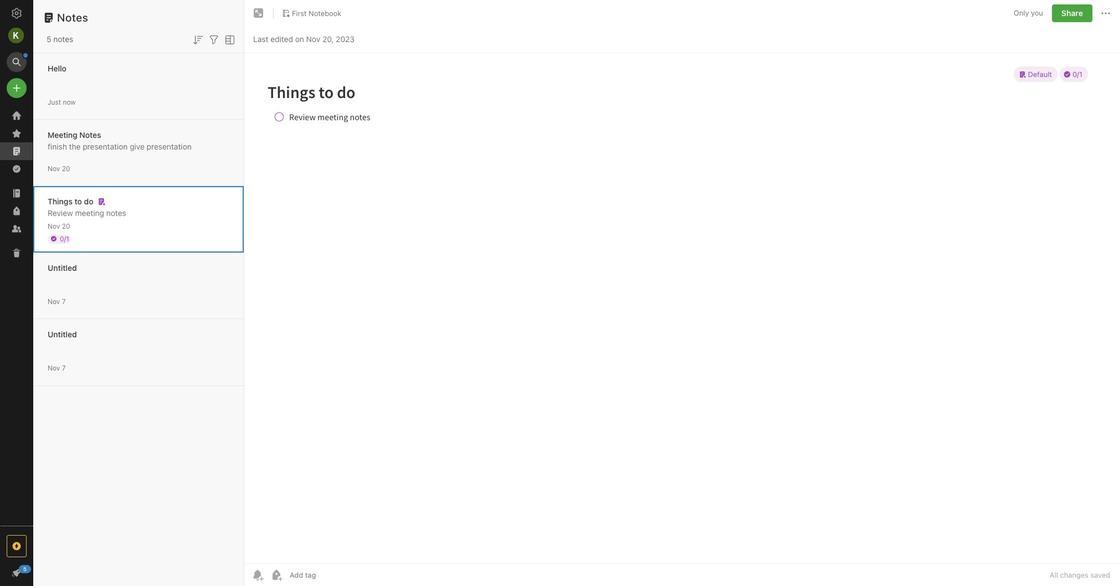 Task type: locate. For each thing, give the bounding box(es) containing it.
nov
[[306, 34, 321, 44], [48, 164, 60, 173], [48, 222, 60, 230], [48, 297, 60, 306], [48, 364, 60, 372]]

0 vertical spatial untitled
[[48, 263, 77, 272]]

things
[[48, 197, 73, 206]]

0 horizontal spatial presentation
[[83, 142, 128, 151]]

Account field
[[0, 24, 33, 47]]

account image
[[8, 28, 24, 43]]

2 7 from the top
[[62, 364, 66, 372]]

1 vertical spatial notes
[[80, 130, 101, 139]]

all changes saved
[[1051, 571, 1111, 580]]

only
[[1014, 8, 1030, 17]]

on
[[295, 34, 304, 44]]

untitled
[[48, 263, 77, 272], [48, 330, 77, 339]]

home image
[[10, 109, 23, 123]]

changes
[[1061, 571, 1089, 580]]

5 left click to expand image on the left bottom of page
[[23, 566, 27, 573]]

20 down finish at the left top
[[62, 164, 70, 173]]

0 vertical spatial 20
[[62, 164, 70, 173]]

presentation right the
[[83, 142, 128, 151]]

1 vertical spatial nov 7
[[48, 364, 66, 372]]

0 horizontal spatial notes
[[53, 34, 73, 44]]

nov 20 down review
[[48, 222, 70, 230]]

hello
[[48, 63, 67, 73]]

5 for 5
[[23, 566, 27, 573]]

1 horizontal spatial presentation
[[147, 142, 192, 151]]

tree
[[0, 107, 33, 526]]

1 vertical spatial untitled
[[48, 330, 77, 339]]

0 horizontal spatial 5
[[23, 566, 27, 573]]

give
[[130, 142, 145, 151]]

last edited on nov 20, 2023
[[253, 34, 355, 44]]

5 inside note list element
[[47, 34, 51, 44]]

note window element
[[244, 0, 1120, 587]]

1 vertical spatial 5
[[23, 566, 27, 573]]

notes up the
[[80, 130, 101, 139]]

1 nov 20 from the top
[[48, 164, 70, 173]]

do
[[84, 197, 93, 206]]

0 vertical spatial 7
[[62, 297, 66, 306]]

review
[[48, 208, 73, 218]]

presentation right give
[[147, 142, 192, 151]]

nov 20 down finish at the left top
[[48, 164, 70, 173]]

things to do
[[48, 197, 93, 206]]

nov 20
[[48, 164, 70, 173], [48, 222, 70, 230]]

add tag image
[[270, 569, 283, 582]]

notes right meeting
[[106, 208, 126, 218]]

20 up 0/1
[[62, 222, 70, 230]]

0 vertical spatial nov 20
[[48, 164, 70, 173]]

5 for 5 notes
[[47, 34, 51, 44]]

just
[[48, 98, 61, 106]]

2 presentation from the left
[[147, 142, 192, 151]]

notes up hello
[[53, 34, 73, 44]]

1 vertical spatial 7
[[62, 364, 66, 372]]

5 up hello
[[47, 34, 51, 44]]

presentation
[[83, 142, 128, 151], [147, 142, 192, 151]]

1 presentation from the left
[[83, 142, 128, 151]]

click to expand image
[[29, 566, 37, 579]]

1 horizontal spatial notes
[[106, 208, 126, 218]]

1 20 from the top
[[62, 164, 70, 173]]

first
[[292, 9, 307, 18]]

meeting
[[75, 208, 104, 218]]

20
[[62, 164, 70, 173], [62, 222, 70, 230]]

1 vertical spatial notes
[[106, 208, 126, 218]]

0 vertical spatial nov 7
[[48, 297, 66, 306]]

share button
[[1053, 4, 1093, 22]]

Help and Learning task checklist field
[[0, 564, 33, 582]]

20,
[[323, 34, 334, 44]]

review meeting notes
[[48, 208, 126, 218]]

Sort options field
[[191, 32, 205, 46]]

notes
[[53, 34, 73, 44], [106, 208, 126, 218]]

More actions field
[[1100, 4, 1113, 22]]

7
[[62, 297, 66, 306], [62, 364, 66, 372]]

now
[[63, 98, 76, 106]]

5
[[47, 34, 51, 44], [23, 566, 27, 573]]

expand note image
[[252, 7, 266, 20]]

settings image
[[10, 7, 23, 20]]

notes up the 5 notes
[[57, 11, 88, 24]]

1 vertical spatial 20
[[62, 222, 70, 230]]

notes
[[57, 11, 88, 24], [80, 130, 101, 139]]

1 untitled from the top
[[48, 263, 77, 272]]

the
[[69, 142, 81, 151]]

1 horizontal spatial 5
[[47, 34, 51, 44]]

all
[[1051, 571, 1059, 580]]

1 7 from the top
[[62, 297, 66, 306]]

1 vertical spatial nov 20
[[48, 222, 70, 230]]

edited
[[271, 34, 293, 44]]

saved
[[1091, 571, 1111, 580]]

5 inside 5 'field'
[[23, 566, 27, 573]]

last
[[253, 34, 269, 44]]

1 nov 7 from the top
[[48, 297, 66, 306]]

nov 7
[[48, 297, 66, 306], [48, 364, 66, 372]]

0 vertical spatial notes
[[57, 11, 88, 24]]

0 vertical spatial 5
[[47, 34, 51, 44]]



Task type: vqa. For each thing, say whether or not it's contained in the screenshot.
Click to collapse image at the left bottom
no



Task type: describe. For each thing, give the bounding box(es) containing it.
notes inside meeting notes finish the presentation give presentation
[[80, 130, 101, 139]]

nov inside note window element
[[306, 34, 321, 44]]

only you
[[1014, 8, 1044, 17]]

2 nov 7 from the top
[[48, 364, 66, 372]]

2 nov 20 from the top
[[48, 222, 70, 230]]

Add tag field
[[289, 570, 372, 580]]

meeting notes finish the presentation give presentation
[[48, 130, 192, 151]]

add a reminder image
[[251, 569, 264, 582]]

to
[[75, 197, 82, 206]]

note list element
[[33, 0, 244, 587]]

Note Editor text field
[[244, 53, 1120, 564]]

upgrade image
[[10, 540, 23, 553]]

2 untitled from the top
[[48, 330, 77, 339]]

0/1
[[60, 235, 69, 243]]

you
[[1032, 8, 1044, 17]]

finish
[[48, 142, 67, 151]]

first notebook button
[[278, 6, 346, 21]]

add filters image
[[207, 33, 221, 46]]

2 20 from the top
[[62, 222, 70, 230]]

just now
[[48, 98, 76, 106]]

share
[[1062, 8, 1084, 18]]

Add filters field
[[207, 32, 221, 46]]

5 notes
[[47, 34, 73, 44]]

first notebook
[[292, 9, 342, 18]]

2023
[[336, 34, 355, 44]]

0 vertical spatial notes
[[53, 34, 73, 44]]

meeting
[[48, 130, 77, 139]]

notebook
[[309, 9, 342, 18]]

View options field
[[221, 32, 237, 46]]

more actions image
[[1100, 7, 1113, 20]]



